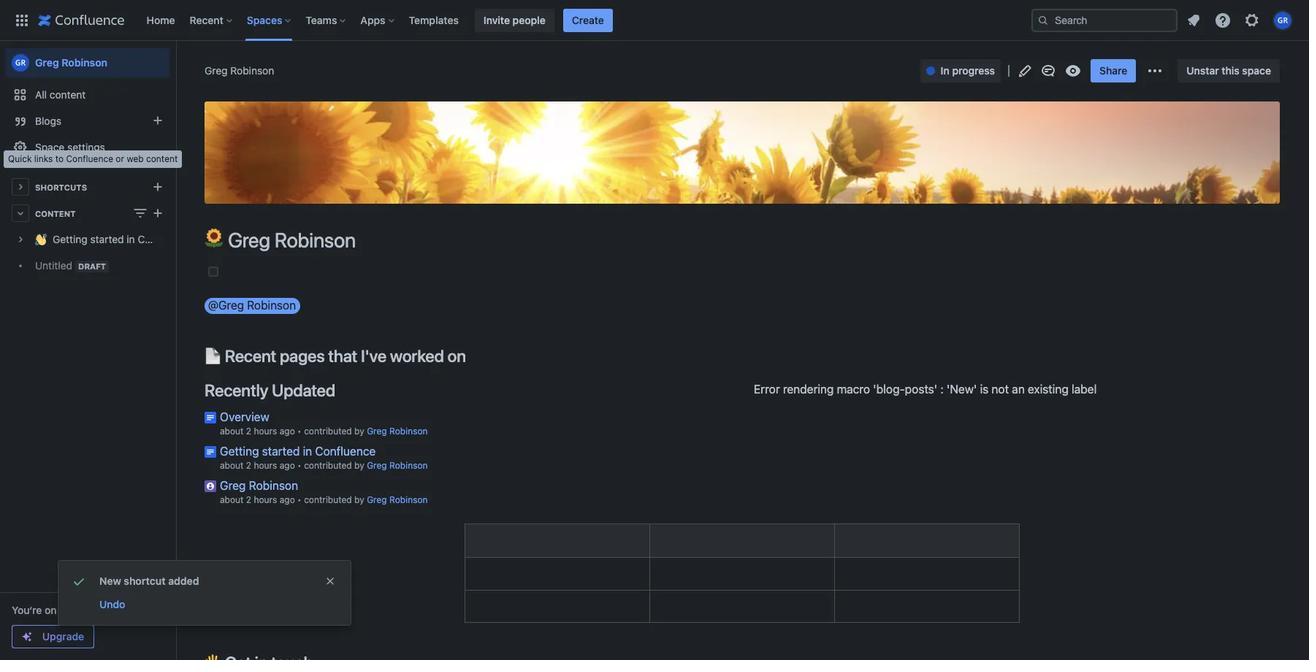 Task type: locate. For each thing, give the bounding box(es) containing it.
started
[[90, 233, 124, 246], [262, 445, 300, 458]]

0 vertical spatial contributed
[[304, 426, 352, 437]]

alert
[[58, 561, 351, 625]]

• inside overview about 2 hours ago • contributed by greg robinson
[[297, 426, 302, 437]]

getting started in confluence about 2 hours ago • contributed by greg robinson
[[220, 445, 428, 471]]

:sunflower: image
[[205, 229, 224, 248]]

macro
[[837, 383, 870, 396]]

2 about from the top
[[220, 460, 244, 471]]

2
[[246, 426, 251, 437], [246, 460, 251, 471], [246, 495, 251, 505]]

• down getting started in confluence about 2 hours ago • contributed by greg robinson
[[297, 495, 302, 505]]

2 vertical spatial hours
[[254, 495, 277, 505]]

on right worked
[[448, 346, 466, 366]]

1 horizontal spatial getting started in confluence link
[[220, 445, 376, 458]]

greg right collapse sidebar icon
[[205, 64, 228, 77]]

2 hours from the top
[[254, 460, 277, 471]]

recent up recently
[[225, 346, 276, 366]]

2 horizontal spatial confluence
[[315, 445, 376, 458]]

confluence inside space element
[[138, 233, 192, 246]]

untitled
[[35, 259, 72, 272]]

greg up getting started in confluence about 2 hours ago • contributed by greg robinson
[[367, 426, 387, 437]]

3 ago from the top
[[280, 495, 295, 505]]

recent
[[190, 14, 223, 26], [225, 346, 276, 366]]

2 • from the top
[[297, 460, 302, 471]]

content
[[50, 88, 86, 101], [146, 153, 178, 164]]

📄
[[205, 346, 221, 366]]

tree
[[6, 226, 192, 279]]

contributed up getting started in confluence about 2 hours ago • contributed by greg robinson
[[304, 426, 352, 437]]

premium image
[[21, 631, 33, 643]]

0 vertical spatial started
[[90, 233, 124, 246]]

started up draft
[[90, 233, 124, 246]]

1 vertical spatial by
[[354, 460, 364, 471]]

•
[[297, 426, 302, 437], [297, 460, 302, 471], [297, 495, 302, 505]]

2 inside overview about 2 hours ago • contributed by greg robinson
[[246, 426, 251, 437]]

confluence image
[[38, 11, 125, 29], [38, 11, 125, 29]]

existing
[[1028, 383, 1069, 396]]

greg up 'greg robinson about 2 hours ago • contributed by greg robinson'
[[367, 460, 387, 471]]

hours down overview link
[[254, 426, 277, 437]]

settings icon image
[[1243, 11, 1261, 29]]

1 vertical spatial getting
[[220, 445, 259, 458]]

0 vertical spatial in
[[127, 233, 135, 246]]

ago up 'greg robinson about 2 hours ago • contributed by greg robinson'
[[280, 460, 295, 471]]

1 vertical spatial recent
[[225, 346, 276, 366]]

confluence for getting started in confluence
[[138, 233, 192, 246]]

teams
[[306, 14, 337, 26]]

space element
[[0, 41, 192, 660]]

0 vertical spatial confluence
[[66, 153, 113, 164]]

3 about from the top
[[220, 495, 244, 505]]

tree containing getting started in confluence
[[6, 226, 192, 279]]

1 2 from the top
[[246, 426, 251, 437]]

0 horizontal spatial recent
[[190, 14, 223, 26]]

0 vertical spatial 2
[[246, 426, 251, 437]]

getting inside getting started in confluence about 2 hours ago • contributed by greg robinson
[[220, 445, 259, 458]]

2 contributed from the top
[[304, 460, 352, 471]]

greg inside space element
[[35, 56, 59, 69]]

all content link
[[6, 82, 169, 108]]

recent button
[[185, 8, 238, 32]]

0 vertical spatial by
[[354, 426, 364, 437]]

confluence down overview about 2 hours ago • contributed by greg robinson
[[315, 445, 376, 458]]

1 vertical spatial on
[[45, 604, 57, 617]]

robinson
[[62, 56, 107, 69], [230, 64, 274, 77], [274, 228, 356, 252], [247, 299, 296, 312], [389, 426, 428, 437], [389, 460, 428, 471], [249, 479, 298, 492], [389, 495, 428, 505]]

1 horizontal spatial recent
[[225, 346, 276, 366]]

getting started in confluence link
[[6, 226, 192, 253], [220, 445, 376, 458]]

getting started in confluence link down overview about 2 hours ago • contributed by greg robinson
[[220, 445, 376, 458]]

hours down overview
[[254, 460, 277, 471]]

ago down updated
[[280, 426, 295, 437]]

edit this page image
[[1016, 62, 1034, 80]]

2 vertical spatial contributed
[[304, 495, 352, 505]]

robinson inside space element
[[62, 56, 107, 69]]

settings
[[67, 141, 105, 153]]

undo
[[99, 598, 125, 611]]

space
[[1242, 64, 1271, 77]]

2 vertical spatial by
[[354, 495, 364, 505]]

1 by from the top
[[354, 426, 364, 437]]

by up getting started in confluence about 2 hours ago • contributed by greg robinson
[[354, 426, 364, 437]]

1 horizontal spatial started
[[262, 445, 300, 458]]

0 vertical spatial getting started in confluence link
[[6, 226, 192, 253]]

:
[[941, 383, 944, 396]]

share button
[[1091, 59, 1136, 83]]

2 by from the top
[[354, 460, 364, 471]]

0 horizontal spatial getting
[[53, 233, 87, 246]]

confluence inside getting started in confluence about 2 hours ago • contributed by greg robinson
[[315, 445, 376, 458]]

0 vertical spatial ago
[[280, 426, 295, 437]]

by down getting started in confluence about 2 hours ago • contributed by greg robinson
[[354, 495, 364, 505]]

recent inside popup button
[[190, 14, 223, 26]]

in progress
[[941, 64, 995, 77]]

getting started in confluence link up draft
[[6, 226, 192, 253]]

0 horizontal spatial in
[[127, 233, 135, 246]]

by up 'greg robinson about 2 hours ago • contributed by greg robinson'
[[354, 460, 364, 471]]

greg up the "all"
[[35, 56, 59, 69]]

confluence
[[66, 153, 113, 164], [138, 233, 192, 246], [315, 445, 376, 458]]

shortcuts button
[[6, 174, 169, 200]]

started inside getting started in confluence about 2 hours ago • contributed by greg robinson
[[262, 445, 300, 458]]

1 vertical spatial content
[[146, 153, 178, 164]]

2 2 from the top
[[246, 460, 251, 471]]

0 horizontal spatial content
[[50, 88, 86, 101]]

quick links to confluence or web content
[[8, 153, 178, 164]]

1 ago from the top
[[280, 426, 295, 437]]

contributed inside 'greg robinson about 2 hours ago • contributed by greg robinson'
[[304, 495, 352, 505]]

to
[[55, 153, 64, 164]]

by inside 'greg robinson about 2 hours ago • contributed by greg robinson'
[[354, 495, 364, 505]]

0 vertical spatial hours
[[254, 426, 277, 437]]

0 vertical spatial about
[[220, 426, 244, 437]]

2 vertical spatial confluence
[[315, 445, 376, 458]]

that
[[328, 346, 357, 366]]

error rendering macro 'blog-posts' : 'new' is not an existing label
[[754, 383, 1097, 396]]

in
[[127, 233, 135, 246], [303, 445, 312, 458]]

1 horizontal spatial content
[[146, 153, 178, 164]]

1 vertical spatial •
[[297, 460, 302, 471]]

search image
[[1037, 14, 1049, 26]]

2 vertical spatial ago
[[280, 495, 295, 505]]

in inside tree
[[127, 233, 135, 246]]

contributed down getting started in confluence about 2 hours ago • contributed by greg robinson
[[304, 495, 352, 505]]

content right "web"
[[146, 153, 178, 164]]

1 • from the top
[[297, 426, 302, 437]]

2 vertical spatial •
[[297, 495, 302, 505]]

draft
[[78, 262, 106, 271]]

home
[[146, 14, 175, 26]]

ago down getting started in confluence about 2 hours ago • contributed by greg robinson
[[280, 495, 295, 505]]

1 hours from the top
[[254, 426, 277, 437]]

stop watching image
[[1065, 62, 1082, 80]]

confluence up shortcuts dropdown button
[[66, 153, 113, 164]]

apps button
[[356, 8, 400, 32]]

undo button
[[98, 596, 127, 614]]

on
[[448, 346, 466, 366], [45, 604, 57, 617]]

untitled draft
[[35, 259, 106, 272]]

global element
[[9, 0, 1029, 41]]

overview
[[220, 411, 269, 424]]

getting for getting started in confluence about 2 hours ago • contributed by greg robinson
[[220, 445, 259, 458]]

0 vertical spatial recent
[[190, 14, 223, 26]]

0 horizontal spatial started
[[90, 233, 124, 246]]

1 vertical spatial 2
[[246, 460, 251, 471]]

0 horizontal spatial on
[[45, 604, 57, 617]]

0 vertical spatial content
[[50, 88, 86, 101]]

• up getting started in confluence about 2 hours ago • contributed by greg robinson
[[297, 426, 302, 437]]

2 ago from the top
[[280, 460, 295, 471]]

0 vertical spatial •
[[297, 426, 302, 437]]

content
[[35, 209, 76, 218]]

the
[[59, 604, 75, 617]]

getting
[[53, 233, 87, 246], [220, 445, 259, 458]]

recent right home
[[190, 14, 223, 26]]

plan
[[102, 604, 122, 617]]

contributed
[[304, 426, 352, 437], [304, 460, 352, 471], [304, 495, 352, 505]]

getting inside tree
[[53, 233, 87, 246]]

in for getting started in confluence
[[127, 233, 135, 246]]

1 vertical spatial about
[[220, 460, 244, 471]]

recently
[[205, 381, 268, 401]]

about inside 'greg robinson about 2 hours ago • contributed by greg robinson'
[[220, 495, 244, 505]]

started for getting started in confluence about 2 hours ago • contributed by greg robinson
[[262, 445, 300, 458]]

started down overview link
[[262, 445, 300, 458]]

content right the "all"
[[50, 88, 86, 101]]

hours
[[254, 426, 277, 437], [254, 460, 277, 471], [254, 495, 277, 505]]

0 horizontal spatial getting started in confluence link
[[6, 226, 192, 253]]

started inside tree
[[90, 233, 124, 246]]

greg robinson link
[[6, 48, 169, 77], [205, 64, 274, 78], [367, 426, 428, 437], [367, 460, 428, 471], [220, 479, 298, 492], [367, 495, 428, 505]]

ago inside 'greg robinson about 2 hours ago • contributed by greg robinson'
[[280, 495, 295, 505]]

confluence down create a page icon
[[138, 233, 192, 246]]

added
[[168, 575, 199, 587]]

1 vertical spatial ago
[[280, 460, 295, 471]]

about inside getting started in confluence about 2 hours ago • contributed by greg robinson
[[220, 460, 244, 471]]

appswitcher icon image
[[13, 11, 31, 29]]

@greg robinson button
[[205, 298, 300, 314]]

i've
[[361, 346, 386, 366]]

hours inside getting started in confluence about 2 hours ago • contributed by greg robinson
[[254, 460, 277, 471]]

0 horizontal spatial confluence
[[66, 153, 113, 164]]

teams button
[[301, 8, 352, 32]]

hours down getting started in confluence about 2 hours ago • contributed by greg robinson
[[254, 495, 277, 505]]

space settings
[[35, 141, 105, 153]]

1 vertical spatial hours
[[254, 460, 277, 471]]

alert containing new shortcut added
[[58, 561, 351, 625]]

3 by from the top
[[354, 495, 364, 505]]

1 vertical spatial in
[[303, 445, 312, 458]]

contributed inside getting started in confluence about 2 hours ago • contributed by greg robinson
[[304, 460, 352, 471]]

spaces
[[247, 14, 282, 26]]

blogs
[[35, 115, 61, 127]]

overview link
[[220, 411, 269, 424]]

3 contributed from the top
[[304, 495, 352, 505]]

create
[[572, 14, 604, 26]]

• up 'greg robinson about 2 hours ago • contributed by greg robinson'
[[297, 460, 302, 471]]

1 about from the top
[[220, 426, 244, 437]]

templates
[[409, 14, 459, 26]]

2 vertical spatial about
[[220, 495, 244, 505]]

upgrade
[[42, 630, 84, 643]]

greg robinson
[[35, 56, 107, 69], [205, 64, 274, 77], [228, 228, 356, 252]]

getting down overview
[[220, 445, 259, 458]]

in down overview about 2 hours ago • contributed by greg robinson
[[303, 445, 312, 458]]

1 horizontal spatial confluence
[[138, 233, 192, 246]]

1 horizontal spatial getting
[[220, 445, 259, 458]]

quick
[[8, 153, 32, 164]]

rendering
[[783, 383, 834, 396]]

web
[[127, 153, 144, 164]]

1 vertical spatial confluence
[[138, 233, 192, 246]]

create a page image
[[149, 205, 167, 222]]

by inside overview about 2 hours ago • contributed by greg robinson
[[354, 426, 364, 437]]

3 • from the top
[[297, 495, 302, 505]]

recently updated
[[205, 381, 335, 401]]

:sunflower: image
[[205, 229, 224, 248]]

in inside getting started in confluence about 2 hours ago • contributed by greg robinson
[[303, 445, 312, 458]]

getting up untitled draft
[[53, 233, 87, 246]]

home link
[[142, 8, 179, 32]]

contributed up 'greg robinson about 2 hours ago • contributed by greg robinson'
[[304, 460, 352, 471]]

3 hours from the top
[[254, 495, 277, 505]]

on left the the
[[45, 604, 57, 617]]

0 vertical spatial getting
[[53, 233, 87, 246]]

1 vertical spatial started
[[262, 445, 300, 458]]

1 horizontal spatial in
[[303, 445, 312, 458]]

in down change view icon
[[127, 233, 135, 246]]

banner
[[0, 0, 1309, 41]]

3 2 from the top
[[246, 495, 251, 505]]

1 horizontal spatial on
[[448, 346, 466, 366]]

1 vertical spatial contributed
[[304, 460, 352, 471]]

Search field
[[1032, 8, 1178, 32]]

copy image
[[465, 347, 482, 365]]

1 contributed from the top
[[304, 426, 352, 437]]

banner containing home
[[0, 0, 1309, 41]]

2 vertical spatial 2
[[246, 495, 251, 505]]



Task type: describe. For each thing, give the bounding box(es) containing it.
upgrade button
[[12, 626, 94, 648]]

hours inside overview about 2 hours ago • contributed by greg robinson
[[254, 426, 277, 437]]

ago inside getting started in confluence about 2 hours ago • contributed by greg robinson
[[280, 460, 295, 471]]

greg robinson about 2 hours ago • contributed by greg robinson
[[220, 479, 428, 505]]

spaces button
[[242, 8, 297, 32]]

or
[[116, 153, 124, 164]]

posts'
[[905, 383, 937, 396]]

confluence for quick links to confluence or web content
[[66, 153, 113, 164]]

success image
[[70, 573, 88, 590]]

updated
[[272, 381, 335, 401]]

0 vertical spatial on
[[448, 346, 466, 366]]

space
[[35, 141, 64, 153]]

'new'
[[947, 383, 977, 396]]

create a blog image
[[149, 112, 167, 129]]

on inside space element
[[45, 604, 57, 617]]

in
[[941, 64, 950, 77]]

not
[[992, 383, 1009, 396]]

this
[[1222, 64, 1240, 77]]

invite people button
[[475, 8, 554, 32]]

getting started in confluence
[[53, 233, 192, 246]]

unstar this space button
[[1178, 59, 1280, 83]]

• inside getting started in confluence about 2 hours ago • contributed by greg robinson
[[297, 460, 302, 471]]

free
[[78, 604, 99, 617]]

greg robinson inside space element
[[35, 56, 107, 69]]

overview about 2 hours ago • contributed by greg robinson
[[220, 411, 428, 437]]

shortcut
[[124, 575, 166, 587]]

create link
[[563, 8, 613, 32]]

2 inside getting started in confluence about 2 hours ago • contributed by greg robinson
[[246, 460, 251, 471]]

robinson inside getting started in confluence about 2 hours ago • contributed by greg robinson
[[389, 460, 428, 471]]

all
[[35, 88, 47, 101]]

collapse sidebar image
[[159, 48, 191, 77]]

apps
[[360, 14, 385, 26]]

@greg
[[208, 299, 244, 312]]

an
[[1012, 383, 1025, 396]]

you're on the free plan
[[12, 604, 122, 617]]

in for getting started in confluence about 2 hours ago • contributed by greg robinson
[[303, 445, 312, 458]]

greg right :sunflower: image
[[228, 228, 270, 252]]

• inside 'greg robinson about 2 hours ago • contributed by greg robinson'
[[297, 495, 302, 505]]

unstar
[[1187, 64, 1219, 77]]

started for getting started in confluence
[[90, 233, 124, 246]]

by inside getting started in confluence about 2 hours ago • contributed by greg robinson
[[354, 460, 364, 471]]

progress
[[952, 64, 995, 77]]

greg inside getting started in confluence about 2 hours ago • contributed by greg robinson
[[367, 460, 387, 471]]

links
[[34, 153, 53, 164]]

you're
[[12, 604, 42, 617]]

new shortcut added
[[99, 575, 199, 587]]

getting for getting started in confluence
[[53, 233, 87, 246]]

greg down getting started in confluence about 2 hours ago • contributed by greg robinson
[[367, 495, 387, 505]]

1 vertical spatial getting started in confluence link
[[220, 445, 376, 458]]

people
[[513, 14, 546, 26]]

contributed inside overview about 2 hours ago • contributed by greg robinson
[[304, 426, 352, 437]]

space settings link
[[6, 134, 169, 161]]

unstar this space
[[1187, 64, 1271, 77]]

greg inside overview about 2 hours ago • contributed by greg robinson
[[367, 426, 387, 437]]

error
[[754, 383, 780, 396]]

📄 recent pages that i've worked on
[[205, 346, 466, 366]]

worked
[[390, 346, 444, 366]]

@greg robinson
[[208, 299, 296, 312]]

greg down overview
[[220, 479, 246, 492]]

help icon image
[[1214, 11, 1232, 29]]

new
[[99, 575, 121, 587]]

label
[[1072, 383, 1097, 396]]

invite people
[[484, 14, 546, 26]]

all content
[[35, 88, 86, 101]]

pages
[[280, 346, 325, 366]]

more actions image
[[1147, 62, 1164, 80]]

change view image
[[132, 205, 149, 222]]

invite
[[484, 14, 510, 26]]

about inside overview about 2 hours ago • contributed by greg robinson
[[220, 426, 244, 437]]

blogs link
[[6, 108, 169, 134]]

dismiss image
[[324, 576, 336, 587]]

is
[[980, 383, 989, 396]]

templates link
[[404, 8, 463, 32]]

content button
[[6, 200, 169, 226]]

'blog-
[[873, 383, 905, 396]]

shortcuts
[[35, 182, 87, 192]]

ago inside overview about 2 hours ago • contributed by greg robinson
[[280, 426, 295, 437]]

2 inside 'greg robinson about 2 hours ago • contributed by greg robinson'
[[246, 495, 251, 505]]

content inside space element
[[50, 88, 86, 101]]

notification icon image
[[1185, 11, 1203, 29]]

share
[[1100, 64, 1128, 77]]

confluence for getting started in confluence about 2 hours ago • contributed by greg robinson
[[315, 445, 376, 458]]

hours inside 'greg robinson about 2 hours ago • contributed by greg robinson'
[[254, 495, 277, 505]]

robinson inside overview about 2 hours ago • contributed by greg robinson
[[389, 426, 428, 437]]

robinson inside dropdown button
[[247, 299, 296, 312]]

tree inside space element
[[6, 226, 192, 279]]

add shortcut image
[[149, 178, 167, 196]]



Task type: vqa. For each thing, say whether or not it's contained in the screenshot.
first
no



